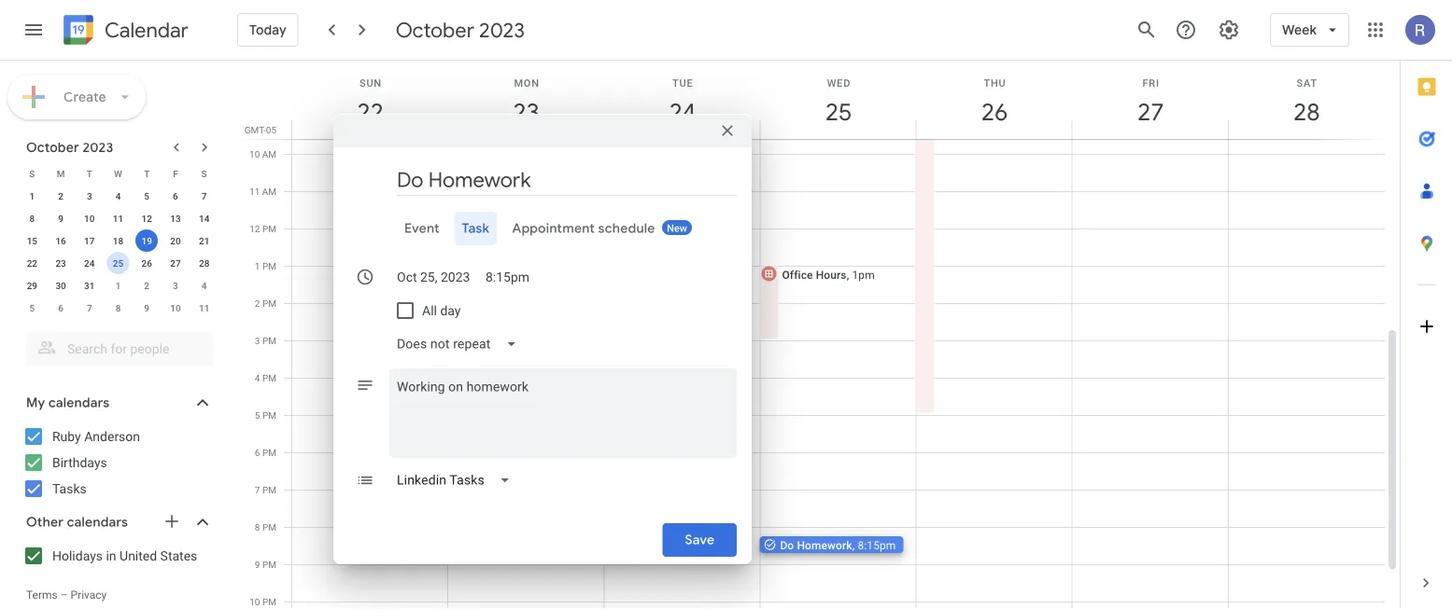 Task type: locate. For each thing, give the bounding box(es) containing it.
2023 down create
[[83, 139, 113, 156]]

7 pm
[[255, 485, 276, 496]]

birthdays
[[52, 455, 107, 471]]

grid
[[239, 61, 1400, 610]]

am
[[262, 149, 276, 160], [262, 186, 276, 197]]

1 horizontal spatial october
[[396, 17, 474, 43]]

4 down 3 pm
[[255, 373, 260, 384]]

new element
[[662, 220, 692, 235]]

0 vertical spatial 7
[[202, 191, 207, 202]]

0 horizontal spatial tab list
[[348, 212, 737, 246]]

2 horizontal spatial 8
[[255, 522, 260, 533]]

0 vertical spatial ,
[[847, 269, 849, 282]]

2 down 'm'
[[58, 191, 63, 202]]

2 horizontal spatial 4
[[255, 373, 260, 384]]

1 horizontal spatial 22
[[356, 97, 383, 128]]

5 pm from the top
[[262, 373, 276, 384]]

6 down f
[[173, 191, 178, 202]]

23
[[512, 97, 539, 128], [55, 258, 66, 269]]

pm up 7 pm
[[262, 447, 276, 459]]

0 vertical spatial 11
[[249, 186, 260, 197]]

2 vertical spatial 1
[[115, 280, 121, 291]]

schedule
[[598, 220, 655, 237]]

1 horizontal spatial 7
[[202, 191, 207, 202]]

4 pm from the top
[[262, 335, 276, 347]]

0 vertical spatial 26
[[980, 97, 1007, 128]]

2 t from the left
[[144, 168, 150, 179]]

fri
[[1143, 77, 1160, 89]]

new
[[667, 223, 687, 234]]

0 vertical spatial am
[[262, 149, 276, 160]]

3 up november 10 element
[[173, 280, 178, 291]]

1 horizontal spatial 23
[[512, 97, 539, 128]]

2023
[[479, 17, 525, 43], [83, 139, 113, 156]]

25 down 18
[[113, 258, 123, 269]]

tue 24
[[668, 77, 695, 128]]

10 for 10 pm
[[250, 597, 260, 608]]

0 horizontal spatial 8
[[29, 213, 35, 224]]

2 horizontal spatial 11
[[249, 186, 260, 197]]

0 vertical spatial 28
[[1293, 97, 1319, 128]]

29 element
[[21, 275, 43, 297]]

1 vertical spatial 2023
[[83, 139, 113, 156]]

1 horizontal spatial 11
[[199, 303, 210, 314]]

– right terms
[[60, 589, 68, 602]]

s right f
[[201, 168, 207, 179]]

28 element
[[193, 252, 215, 275]]

2 vertical spatial 4
[[255, 373, 260, 384]]

today button
[[237, 7, 299, 52]]

2 horizontal spatial 9
[[255, 560, 260, 571]]

0 vertical spatial 9
[[58, 213, 63, 224]]

1 horizontal spatial 28
[[1293, 97, 1319, 128]]

calendars up ruby
[[48, 395, 110, 412]]

4 row from the top
[[18, 230, 219, 252]]

row group
[[18, 185, 219, 319]]

0 vertical spatial october 2023
[[396, 17, 525, 43]]

1 vertical spatial 26
[[142, 258, 152, 269]]

october 2023 grid
[[18, 163, 219, 319]]

8 down the november 1 element
[[115, 303, 121, 314]]

18 element
[[107, 230, 129, 252]]

, left 1pm
[[847, 269, 849, 282]]

1 vertical spatial –
[[60, 589, 68, 602]]

4 for 4 pm
[[255, 373, 260, 384]]

m
[[57, 168, 65, 179]]

2
[[58, 191, 63, 202], [144, 280, 149, 291], [255, 298, 260, 309]]

2 for 2 pm
[[255, 298, 260, 309]]

26 down 19
[[142, 258, 152, 269]]

pm down 8 pm
[[262, 560, 276, 571]]

28 inside column header
[[1293, 97, 1319, 128]]

row containing 15
[[18, 230, 219, 252]]

0 horizontal spatial 5
[[29, 303, 35, 314]]

1 down 12 pm
[[255, 261, 260, 272]]

2 horizontal spatial 7
[[255, 485, 260, 496]]

1 horizontal spatial s
[[201, 168, 207, 179]]

0 vertical spatial 27
[[1136, 97, 1163, 128]]

privacy link
[[71, 589, 107, 602]]

13 element
[[164, 207, 187, 230]]

10 down gmt-
[[249, 149, 260, 160]]

calendars for other calendars
[[67, 515, 128, 531]]

1 t from the left
[[87, 168, 92, 179]]

27 column header
[[1072, 61, 1229, 139]]

1 vertical spatial ,
[[853, 539, 855, 553]]

my calendars button
[[4, 389, 232, 418]]

1 horizontal spatial 2023
[[479, 17, 525, 43]]

8 up '9 pm'
[[255, 522, 260, 533]]

november 1 element
[[107, 275, 129, 297]]

27 inside row
[[170, 258, 181, 269]]

wed 25
[[824, 77, 851, 128]]

0 vertical spatial calendars
[[48, 395, 110, 412]]

1 up 15 element
[[29, 191, 35, 202]]

0 horizontal spatial october 2023
[[26, 139, 113, 156]]

1 pm
[[255, 261, 276, 272]]

1 vertical spatial 7
[[87, 303, 92, 314]]

0 horizontal spatial 1
[[29, 191, 35, 202]]

0 horizontal spatial 25
[[113, 258, 123, 269]]

october 2023 up mon
[[396, 17, 525, 43]]

2 s from the left
[[201, 168, 207, 179]]

2 vertical spatial 2
[[255, 298, 260, 309]]

2 row from the top
[[18, 185, 219, 207]]

states
[[160, 549, 197, 564]]

3 pm
[[255, 335, 276, 347]]

22 down sun
[[356, 97, 383, 128]]

0 horizontal spatial 12
[[142, 213, 152, 224]]

22 up 29
[[27, 258, 37, 269]]

pm down 1 pm at the left top
[[262, 298, 276, 309]]

1 horizontal spatial 3
[[173, 280, 178, 291]]

1 vertical spatial 1
[[255, 261, 260, 272]]

5
[[144, 191, 149, 202], [29, 303, 35, 314], [255, 410, 260, 421]]

10 down '9 pm'
[[250, 597, 260, 608]]

row containing 22
[[18, 252, 219, 275]]

0 vertical spatial 1
[[29, 191, 35, 202]]

pm up the 2 pm
[[262, 261, 276, 272]]

mon 23
[[512, 77, 540, 128]]

5 down 4 pm
[[255, 410, 260, 421]]

my
[[26, 395, 45, 412]]

1 am from the top
[[262, 149, 276, 160]]

9 up 10 pm on the left bottom of page
[[255, 560, 260, 571]]

settings menu image
[[1218, 19, 1241, 41]]

1 vertical spatial 8
[[115, 303, 121, 314]]

main drawer image
[[22, 19, 45, 41]]

7 pm from the top
[[262, 447, 276, 459]]

5 row from the top
[[18, 252, 219, 275]]

16
[[55, 235, 66, 247]]

8 pm from the top
[[262, 485, 276, 496]]

– inside button
[[467, 170, 474, 184]]

0 horizontal spatial 2
[[58, 191, 63, 202]]

week button
[[1270, 7, 1350, 52]]

19, today element
[[136, 230, 158, 252]]

calendars up in
[[67, 515, 128, 531]]

1 horizontal spatial 2
[[144, 280, 149, 291]]

2 for november 2 element on the left top of page
[[144, 280, 149, 291]]

0 vertical spatial 25
[[824, 97, 851, 128]]

in
[[106, 549, 116, 564]]

october 2023
[[396, 17, 525, 43], [26, 139, 113, 156]]

2 horizontal spatial 2
[[255, 298, 260, 309]]

5 up the 12 element on the top
[[144, 191, 149, 202]]

19
[[142, 235, 152, 247]]

3 for november 3 element on the left of the page
[[173, 280, 178, 291]]

3
[[87, 191, 92, 202], [173, 280, 178, 291], [255, 335, 260, 347]]

november 10 element
[[164, 297, 187, 319]]

1 s from the left
[[29, 168, 35, 179]]

4 up 11 element
[[115, 191, 121, 202]]

Add title text field
[[397, 166, 737, 194]]

am for 10 am
[[262, 149, 276, 160]]

10 down november 3 element on the left of the page
[[170, 303, 181, 314]]

3 up 4 pm
[[255, 335, 260, 347]]

17 element
[[78, 230, 101, 252]]

7 down "6 pm"
[[255, 485, 260, 496]]

2 horizontal spatial 3
[[255, 335, 260, 347]]

pm down '9 pm'
[[262, 597, 276, 608]]

6 inside november 6 element
[[58, 303, 63, 314]]

2 vertical spatial 3
[[255, 335, 260, 347]]

19 cell
[[132, 230, 161, 252]]

pm down 3 pm
[[262, 373, 276, 384]]

6 up 7 pm
[[255, 447, 260, 459]]

None field
[[390, 328, 532, 361], [390, 464, 526, 498], [390, 328, 532, 361], [390, 464, 526, 498]]

s
[[29, 168, 35, 179], [201, 168, 207, 179]]

27 inside 27 column header
[[1136, 97, 1163, 128]]

28 down 21
[[199, 258, 210, 269]]

pm down 4 pm
[[262, 410, 276, 421]]

12 pm
[[250, 223, 276, 234]]

0 horizontal spatial 4
[[115, 191, 121, 202]]

20
[[170, 235, 181, 247]]

9 for november 9 element at the left of the page
[[144, 303, 149, 314]]

24 up 31
[[84, 258, 95, 269]]

0 vertical spatial 3
[[87, 191, 92, 202]]

november 2 element
[[136, 275, 158, 297]]

0 vertical spatial 23
[[512, 97, 539, 128]]

1 vertical spatial 27
[[170, 258, 181, 269]]

0 vertical spatial 2
[[58, 191, 63, 202]]

24 down tue at the top left of page
[[668, 97, 695, 128]]

24
[[668, 97, 695, 128], [84, 258, 95, 269]]

24 element
[[78, 252, 101, 275]]

12
[[142, 213, 152, 224], [250, 223, 260, 234]]

Start time text field
[[486, 266, 531, 289]]

pm up 4 pm
[[262, 335, 276, 347]]

terms link
[[26, 589, 58, 602]]

9 up "16" element
[[58, 213, 63, 224]]

28 link
[[1286, 91, 1329, 134]]

11 down 10 am at top
[[249, 186, 260, 197]]

25 down "wed"
[[824, 97, 851, 128]]

2 vertical spatial 11
[[199, 303, 210, 314]]

10 up 17
[[84, 213, 95, 224]]

all day
[[422, 303, 461, 319]]

6 row from the top
[[18, 275, 219, 297]]

3 row from the top
[[18, 207, 219, 230]]

1 vertical spatial 22
[[27, 258, 37, 269]]

1 horizontal spatial 27
[[1136, 97, 1163, 128]]

25 inside "cell"
[[113, 258, 123, 269]]

2 horizontal spatial 5
[[255, 410, 260, 421]]

1 horizontal spatial 26
[[980, 97, 1007, 128]]

4 up november 11 element
[[202, 280, 207, 291]]

0 horizontal spatial 11
[[113, 213, 123, 224]]

Start date text field
[[397, 266, 471, 289]]

23 down mon
[[512, 97, 539, 128]]

2 vertical spatial 6
[[255, 447, 260, 459]]

8
[[29, 213, 35, 224], [115, 303, 121, 314], [255, 522, 260, 533]]

, left "8:15pm"
[[853, 539, 855, 553]]

3 pm from the top
[[262, 298, 276, 309]]

s left 'm'
[[29, 168, 35, 179]]

0 horizontal spatial 22
[[27, 258, 37, 269]]

10 pm from the top
[[262, 560, 276, 571]]

0 horizontal spatial 27
[[170, 258, 181, 269]]

4
[[115, 191, 121, 202], [202, 280, 207, 291], [255, 373, 260, 384]]

0 vertical spatial 2023
[[479, 17, 525, 43]]

22 element
[[21, 252, 43, 275]]

,
[[847, 269, 849, 282], [853, 539, 855, 553]]

week
[[1283, 21, 1317, 38]]

28 down sat
[[1293, 97, 1319, 128]]

6 down '30' element
[[58, 303, 63, 314]]

all
[[422, 303, 437, 319]]

pm for 9 pm
[[262, 560, 276, 571]]

wed
[[827, 77, 851, 89]]

7
[[202, 191, 207, 202], [87, 303, 92, 314], [255, 485, 260, 496]]

12 down 11 am
[[250, 223, 260, 234]]

1 horizontal spatial 4
[[202, 280, 207, 291]]

3 for 3 pm
[[255, 335, 260, 347]]

0 horizontal spatial 26
[[142, 258, 152, 269]]

11 am
[[249, 186, 276, 197]]

t left f
[[144, 168, 150, 179]]

am up 12 pm
[[262, 186, 276, 197]]

1 vertical spatial am
[[262, 186, 276, 197]]

sun
[[360, 77, 382, 89]]

pm up 1 pm at the left top
[[262, 223, 276, 234]]

26 column header
[[916, 61, 1073, 139]]

0 vertical spatial –
[[467, 170, 474, 184]]

1 vertical spatial 9
[[144, 303, 149, 314]]

0 horizontal spatial s
[[29, 168, 35, 179]]

1 horizontal spatial 9
[[144, 303, 149, 314]]

12 for 12 pm
[[250, 223, 260, 234]]

2 down 26 'element'
[[144, 280, 149, 291]]

2 pm from the top
[[262, 261, 276, 272]]

0 horizontal spatial 24
[[84, 258, 95, 269]]

pm for 12 pm
[[262, 223, 276, 234]]

05
[[266, 124, 276, 135]]

22 link
[[349, 91, 392, 134]]

5 down 29 element
[[29, 303, 35, 314]]

8 for november 8 element
[[115, 303, 121, 314]]

1 vertical spatial 6
[[58, 303, 63, 314]]

– left 11am on the top
[[467, 170, 474, 184]]

, for homework
[[853, 539, 855, 553]]

1 row from the top
[[18, 163, 219, 185]]

11 for 11 element
[[113, 213, 123, 224]]

pm for 3 pm
[[262, 335, 276, 347]]

2 vertical spatial 5
[[255, 410, 260, 421]]

october
[[396, 17, 474, 43], [26, 139, 79, 156]]

9 down november 2 element on the left top of page
[[144, 303, 149, 314]]

am for 11 am
[[262, 186, 276, 197]]

2023 up mon
[[479, 17, 525, 43]]

1 vertical spatial 11
[[113, 213, 123, 224]]

privacy
[[71, 589, 107, 602]]

pm up '9 pm'
[[262, 522, 276, 533]]

1 horizontal spatial 1
[[115, 280, 121, 291]]

11 inside november 11 element
[[199, 303, 210, 314]]

0 vertical spatial 24
[[668, 97, 695, 128]]

27 down fri at the top of the page
[[1136, 97, 1163, 128]]

10 for november 10 element
[[170, 303, 181, 314]]

2 vertical spatial 8
[[255, 522, 260, 533]]

0 horizontal spatial 6
[[58, 303, 63, 314]]

1 vertical spatial 4
[[202, 280, 207, 291]]

11 pm from the top
[[262, 597, 276, 608]]

tab list
[[1401, 61, 1453, 558], [348, 212, 737, 246]]

0 horizontal spatial 2023
[[83, 139, 113, 156]]

am down 05
[[262, 149, 276, 160]]

None search field
[[0, 325, 232, 366]]

3 up 10 element
[[87, 191, 92, 202]]

t
[[87, 168, 92, 179], [144, 168, 150, 179]]

10 – 11am button
[[448, 154, 592, 190]]

pm for 6 pm
[[262, 447, 276, 459]]

26 inside 26 'element'
[[142, 258, 152, 269]]

calendars
[[48, 395, 110, 412], [67, 515, 128, 531]]

11 up 18
[[113, 213, 123, 224]]

10 for 10 – 11am
[[451, 170, 464, 184]]

9 pm from the top
[[262, 522, 276, 533]]

row containing s
[[18, 163, 219, 185]]

12 up 19
[[142, 213, 152, 224]]

1 vertical spatial 25
[[113, 258, 123, 269]]

holidays in united states
[[52, 549, 197, 564]]

terms
[[26, 589, 58, 602]]

23 down 16
[[55, 258, 66, 269]]

1
[[29, 191, 35, 202], [255, 261, 260, 272], [115, 280, 121, 291]]

united
[[120, 549, 157, 564]]

11 down november 4 element
[[199, 303, 210, 314]]

event button
[[397, 212, 447, 246]]

1 vertical spatial 24
[[84, 258, 95, 269]]

1 vertical spatial october
[[26, 139, 79, 156]]

–
[[467, 170, 474, 184], [60, 589, 68, 602]]

9
[[58, 213, 63, 224], [144, 303, 149, 314], [255, 560, 260, 571]]

23 inside mon 23
[[512, 97, 539, 128]]

2 down 1 pm at the left top
[[255, 298, 260, 309]]

1 up november 8 element
[[115, 280, 121, 291]]

15 element
[[21, 230, 43, 252]]

26
[[980, 97, 1007, 128], [142, 258, 152, 269]]

october 2023 up 'm'
[[26, 139, 113, 156]]

26 down thu
[[980, 97, 1007, 128]]

0 vertical spatial 4
[[115, 191, 121, 202]]

12 inside october 2023 grid
[[142, 213, 152, 224]]

0 vertical spatial 22
[[356, 97, 383, 128]]

7 row from the top
[[18, 297, 219, 319]]

calendar heading
[[101, 17, 189, 43]]

10 inside button
[[451, 170, 464, 184]]

10 left 11am on the top
[[451, 170, 464, 184]]

8 up 15 element
[[29, 213, 35, 224]]

0 horizontal spatial 28
[[199, 258, 210, 269]]

0 vertical spatial 6
[[173, 191, 178, 202]]

november 4 element
[[193, 275, 215, 297]]

0 horizontal spatial –
[[60, 589, 68, 602]]

pm for 10 pm
[[262, 597, 276, 608]]

row
[[18, 163, 219, 185], [18, 185, 219, 207], [18, 207, 219, 230], [18, 230, 219, 252], [18, 252, 219, 275], [18, 275, 219, 297], [18, 297, 219, 319]]

7 down 31 element
[[87, 303, 92, 314]]

2 horizontal spatial 1
[[255, 261, 260, 272]]

november 3 element
[[164, 275, 187, 297]]

2 am from the top
[[262, 186, 276, 197]]

calendar
[[105, 17, 189, 43]]

w
[[114, 168, 122, 179]]

1 vertical spatial 23
[[55, 258, 66, 269]]

– for 10
[[467, 170, 474, 184]]

0 horizontal spatial october
[[26, 139, 79, 156]]

11 inside 11 element
[[113, 213, 123, 224]]

6 pm from the top
[[262, 410, 276, 421]]

7 up 14 element
[[202, 191, 207, 202]]

7 for 7 pm
[[255, 485, 260, 496]]

homework
[[797, 539, 853, 553]]

1 horizontal spatial –
[[467, 170, 474, 184]]

22
[[356, 97, 383, 128], [27, 258, 37, 269]]

2 vertical spatial 9
[[255, 560, 260, 571]]

1 pm from the top
[[262, 223, 276, 234]]

november 5 element
[[21, 297, 43, 319]]

28 column header
[[1228, 61, 1385, 139]]

pm for 8 pm
[[262, 522, 276, 533]]

t left w
[[87, 168, 92, 179]]

2 vertical spatial 7
[[255, 485, 260, 496]]

pm
[[262, 223, 276, 234], [262, 261, 276, 272], [262, 298, 276, 309], [262, 335, 276, 347], [262, 373, 276, 384], [262, 410, 276, 421], [262, 447, 276, 459], [262, 485, 276, 496], [262, 522, 276, 533], [262, 560, 276, 571], [262, 597, 276, 608]]

pm down "6 pm"
[[262, 485, 276, 496]]

27 down '20' on the top of the page
[[170, 258, 181, 269]]

november 9 element
[[136, 297, 158, 319]]

row group containing 1
[[18, 185, 219, 319]]

1 vertical spatial 28
[[199, 258, 210, 269]]

november 11 element
[[193, 297, 215, 319]]

task
[[462, 220, 490, 237]]

1 horizontal spatial 24
[[668, 97, 695, 128]]

26 link
[[973, 91, 1016, 134]]



Task type: describe. For each thing, give the bounding box(es) containing it.
27 element
[[164, 252, 187, 275]]

do homework , 8:15pm
[[780, 539, 896, 553]]

25 link
[[817, 91, 860, 134]]

23 link
[[505, 91, 548, 134]]

Add description text field
[[390, 376, 737, 444]]

8 pm
[[255, 522, 276, 533]]

holidays
[[52, 549, 103, 564]]

my calendars
[[26, 395, 110, 412]]

11 for november 11 element
[[199, 303, 210, 314]]

4 for november 4 element
[[202, 280, 207, 291]]

30
[[55, 280, 66, 291]]

fri 27
[[1136, 77, 1163, 128]]

10 am
[[249, 149, 276, 160]]

, for hours
[[847, 269, 849, 282]]

november 6 element
[[50, 297, 72, 319]]

task button
[[455, 212, 497, 246]]

15
[[27, 235, 37, 247]]

1 for 1 pm
[[255, 261, 260, 272]]

thu 26
[[980, 77, 1007, 128]]

21
[[199, 235, 210, 247]]

10 – 11am
[[451, 170, 506, 184]]

10 for 10 element
[[84, 213, 95, 224]]

Search for people text field
[[37, 333, 202, 366]]

14 element
[[193, 207, 215, 230]]

7 for "november 7" element
[[87, 303, 92, 314]]

appointment
[[512, 220, 595, 237]]

22 column header
[[291, 61, 448, 139]]

november 7 element
[[78, 297, 101, 319]]

f
[[173, 168, 178, 179]]

6 for 6 pm
[[255, 447, 260, 459]]

gmt-05
[[245, 124, 276, 135]]

25 cell
[[104, 252, 132, 275]]

11 element
[[107, 207, 129, 230]]

11 for 11 am
[[249, 186, 260, 197]]

other calendars button
[[4, 508, 232, 538]]

1 for the november 1 element
[[115, 280, 121, 291]]

25 inside wed 25
[[824, 97, 851, 128]]

23 column header
[[448, 61, 605, 139]]

22 inside column header
[[356, 97, 383, 128]]

23 element
[[50, 252, 72, 275]]

23 inside grid
[[55, 258, 66, 269]]

22 inside october 2023 grid
[[27, 258, 37, 269]]

25 element
[[107, 252, 129, 275]]

24 inside column header
[[668, 97, 695, 128]]

office
[[782, 269, 813, 282]]

appointment schedule
[[512, 220, 655, 237]]

my calendars list
[[4, 422, 232, 504]]

6 for november 6 element
[[58, 303, 63, 314]]

5 pm
[[255, 410, 276, 421]]

0 vertical spatial 5
[[144, 191, 149, 202]]

9 pm
[[255, 560, 276, 571]]

anderson
[[84, 429, 140, 445]]

26 element
[[136, 252, 158, 275]]

30 element
[[50, 275, 72, 297]]

mon
[[514, 77, 540, 89]]

sat 28
[[1293, 77, 1319, 128]]

sat
[[1297, 77, 1318, 89]]

24 link
[[661, 91, 704, 134]]

26 inside 26 column header
[[980, 97, 1007, 128]]

do
[[780, 539, 794, 553]]

24 inside row
[[84, 258, 95, 269]]

5 for 5 pm
[[255, 410, 260, 421]]

0 vertical spatial october
[[396, 17, 474, 43]]

other calendars
[[26, 515, 128, 531]]

– for terms
[[60, 589, 68, 602]]

27 link
[[1130, 91, 1173, 134]]

14
[[199, 213, 210, 224]]

create button
[[7, 75, 146, 120]]

pm for 1 pm
[[262, 261, 276, 272]]

ruby anderson
[[52, 429, 140, 445]]

12 for 12
[[142, 213, 152, 224]]

pm for 4 pm
[[262, 373, 276, 384]]

31
[[84, 280, 95, 291]]

ruby
[[52, 429, 81, 445]]

16 element
[[50, 230, 72, 252]]

tue
[[673, 77, 694, 89]]

18
[[113, 235, 123, 247]]

tab list containing event
[[348, 212, 737, 246]]

row containing 8
[[18, 207, 219, 230]]

row containing 29
[[18, 275, 219, 297]]

9 for 9 pm
[[255, 560, 260, 571]]

10 for 10 am
[[249, 149, 260, 160]]

2 pm
[[255, 298, 276, 309]]

pm for 5 pm
[[262, 410, 276, 421]]

today
[[249, 21, 286, 38]]

pm for 2 pm
[[262, 298, 276, 309]]

office hours , 1pm
[[782, 269, 875, 282]]

5 for november 5 element
[[29, 303, 35, 314]]

add other calendars image
[[163, 513, 181, 531]]

grid containing 22
[[239, 61, 1400, 610]]

calendar element
[[60, 11, 189, 52]]

8 for 8 pm
[[255, 522, 260, 533]]

10 element
[[78, 207, 101, 230]]

29
[[27, 280, 37, 291]]

hours
[[816, 269, 847, 282]]

6 pm
[[255, 447, 276, 459]]

17
[[84, 235, 95, 247]]

1 vertical spatial october 2023
[[26, 139, 113, 156]]

row containing 5
[[18, 297, 219, 319]]

pm for 7 pm
[[262, 485, 276, 496]]

terms – privacy
[[26, 589, 107, 602]]

sun 22
[[356, 77, 383, 128]]

25 column header
[[760, 61, 917, 139]]

calendars for my calendars
[[48, 395, 110, 412]]

tasks
[[52, 482, 87, 497]]

1 horizontal spatial tab list
[[1401, 61, 1453, 558]]

day
[[440, 303, 461, 319]]

4 pm
[[255, 373, 276, 384]]

event
[[404, 220, 440, 237]]

0 horizontal spatial 3
[[87, 191, 92, 202]]

gmt-
[[245, 124, 266, 135]]

november 8 element
[[107, 297, 129, 319]]

row containing 1
[[18, 185, 219, 207]]

21 element
[[193, 230, 215, 252]]

28 inside row
[[199, 258, 210, 269]]

thu
[[984, 77, 1007, 89]]

11am
[[477, 170, 506, 184]]

other
[[26, 515, 64, 531]]

1pm
[[852, 269, 875, 282]]

24 column header
[[604, 61, 761, 139]]

10 pm
[[250, 597, 276, 608]]

create
[[64, 89, 106, 106]]

31 element
[[78, 275, 101, 297]]

0 vertical spatial 8
[[29, 213, 35, 224]]

8:15pm
[[858, 539, 896, 553]]

20 element
[[164, 230, 187, 252]]

13
[[170, 213, 181, 224]]

12 element
[[136, 207, 158, 230]]



Task type: vqa. For each thing, say whether or not it's contained in the screenshot.


